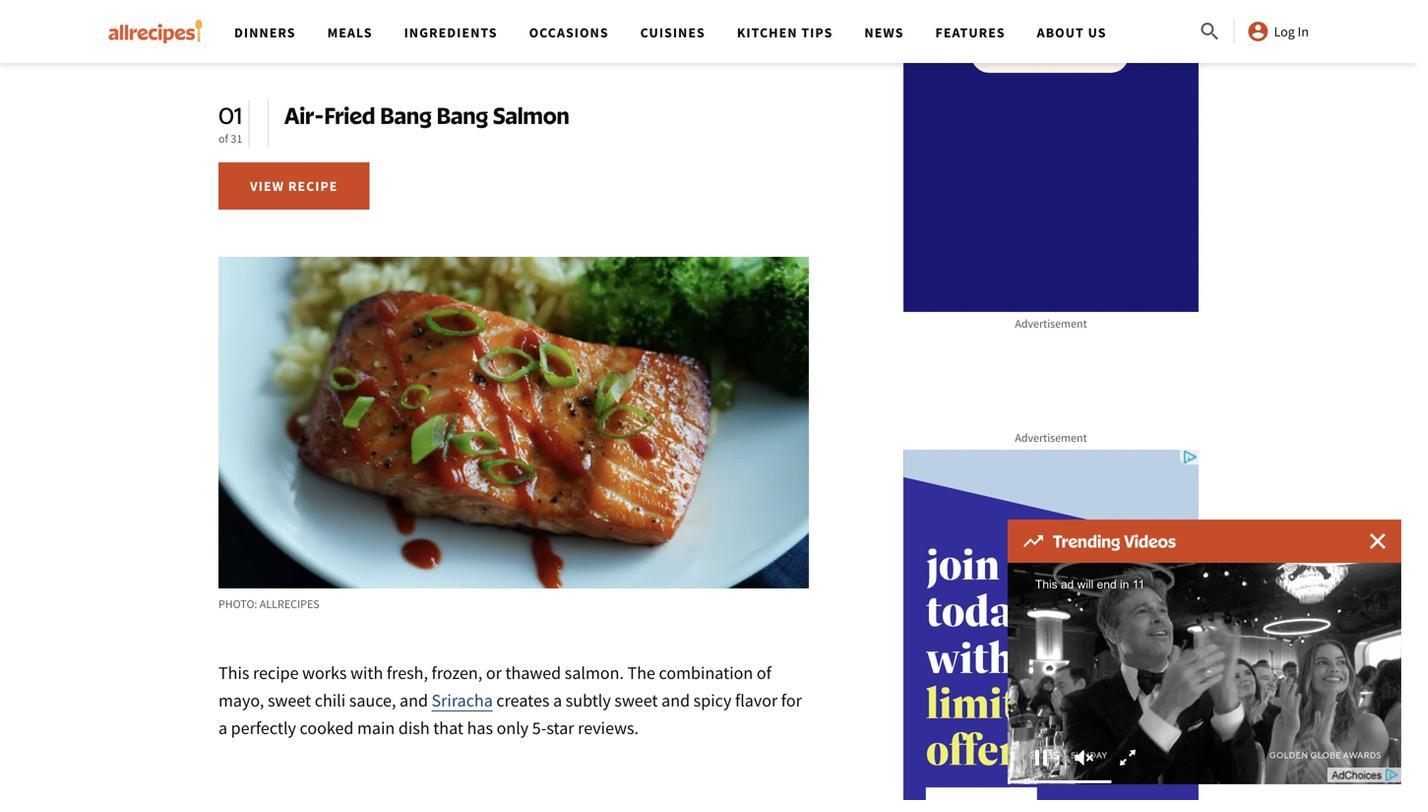 Task type: locate. For each thing, give the bounding box(es) containing it.
1 horizontal spatial of
[[757, 662, 771, 684]]

the
[[628, 662, 655, 684]]

sriracha link
[[432, 690, 493, 712]]

thawed
[[505, 662, 561, 684]]

sweet
[[268, 690, 311, 712], [615, 690, 658, 712]]

1 vertical spatial of
[[757, 662, 771, 684]]

navigation
[[218, 0, 1198, 63]]

chili
[[315, 690, 346, 712]]

sriracha
[[432, 690, 493, 712]]

0 horizontal spatial of
[[218, 131, 228, 146]]

kitchen
[[737, 24, 798, 41]]

videos
[[1124, 530, 1176, 552]]

1 vertical spatial a
[[218, 717, 227, 739]]

1 horizontal spatial a
[[553, 690, 562, 712]]

2 sweet from the left
[[615, 690, 658, 712]]

subtly
[[566, 690, 611, 712]]

salmon fillet topped with scallions on a white plate with rice and broccoli image
[[218, 257, 809, 589]]

and inside this recipe works with fresh, frozen, or thawed salmon. the combination of mayo, sweet chili sauce, and
[[400, 690, 428, 712]]

dinners link
[[234, 24, 296, 41]]

01
[[219, 101, 242, 129]]

home image
[[108, 20, 203, 43]]

a
[[553, 690, 562, 712], [218, 717, 227, 739]]

dish
[[398, 717, 430, 739]]

0 vertical spatial of
[[218, 131, 228, 146]]

bang left salmon
[[436, 101, 488, 129]]

1 vertical spatial advertisement region
[[904, 450, 1199, 800]]

a down "mayo,"
[[218, 717, 227, 739]]

1 horizontal spatial and
[[662, 690, 690, 712]]

of up flavor
[[757, 662, 771, 684]]

and up dish at the left of the page
[[400, 690, 428, 712]]

0 vertical spatial a
[[553, 690, 562, 712]]

advertisement region
[[904, 0, 1199, 312], [904, 450, 1199, 800]]

2 and from the left
[[662, 690, 690, 712]]

sauce,
[[349, 690, 396, 712]]

0 vertical spatial advertisement region
[[904, 0, 1199, 312]]

sweet inside the creates a subtly sweet and spicy flavor for a perfectly cooked main dish that has only 5-star reviews.
[[615, 690, 658, 712]]

features link
[[936, 24, 1006, 41]]

5-
[[532, 717, 547, 739]]

sweet down the the
[[615, 690, 658, 712]]

allrecipes
[[260, 597, 320, 612]]

0 horizontal spatial and
[[400, 690, 428, 712]]

us
[[1088, 24, 1107, 41]]

and left the 'spicy'
[[662, 690, 690, 712]]

fried
[[324, 101, 375, 129]]

and inside the creates a subtly sweet and spicy flavor for a perfectly cooked main dish that has only 5-star reviews.
[[662, 690, 690, 712]]

1 horizontal spatial sweet
[[615, 690, 658, 712]]

occasions
[[529, 24, 609, 41]]

and
[[400, 690, 428, 712], [662, 690, 690, 712]]

banner containing log in
[[0, 0, 1417, 800]]

navigation containing dinners
[[218, 0, 1198, 63]]

recipe
[[253, 662, 299, 684]]

combination
[[659, 662, 753, 684]]

banner
[[0, 0, 1417, 800]]

news link
[[865, 24, 904, 41]]

salmon.
[[565, 662, 624, 684]]

in
[[1298, 23, 1309, 40]]

sweet down recipe
[[268, 690, 311, 712]]

mayo,
[[218, 690, 264, 712]]

log in
[[1274, 23, 1309, 40]]

bang
[[380, 101, 432, 129], [436, 101, 488, 129]]

1 and from the left
[[400, 690, 428, 712]]

trending
[[1053, 530, 1120, 552]]

0 horizontal spatial sweet
[[268, 690, 311, 712]]

navigation inside banner
[[218, 0, 1198, 63]]

creates a subtly sweet and spicy flavor for a perfectly cooked main dish that has only 5-star reviews.
[[218, 690, 802, 739]]

of
[[218, 131, 228, 146], [757, 662, 771, 684]]

occasions link
[[529, 24, 609, 41]]

log in link
[[1247, 20, 1309, 43]]

1 horizontal spatial bang
[[436, 101, 488, 129]]

air-fried bang bang salmon
[[284, 101, 570, 129]]

2 bang from the left
[[436, 101, 488, 129]]

that
[[433, 717, 464, 739]]

of inside this recipe works with fresh, frozen, or thawed salmon. the combination of mayo, sweet chili sauce, and
[[757, 662, 771, 684]]

search image
[[1198, 20, 1222, 43]]

salmon
[[493, 101, 570, 129]]

recipe
[[288, 177, 338, 195]]

has
[[467, 717, 493, 739]]

kitchen tips link
[[737, 24, 833, 41]]

about us link
[[1037, 24, 1107, 41]]

a up star
[[553, 690, 562, 712]]

1 sweet from the left
[[268, 690, 311, 712]]

bang right fried
[[380, 101, 432, 129]]

meals link
[[327, 24, 373, 41]]

of left 31
[[218, 131, 228, 146]]

creates
[[496, 690, 550, 712]]

0 horizontal spatial bang
[[380, 101, 432, 129]]

ingredients
[[404, 24, 498, 41]]

this recipe works with fresh, frozen, or thawed salmon. the combination of mayo, sweet chili sauce, and
[[218, 662, 771, 712]]



Task type: vqa. For each thing, say whether or not it's contained in the screenshot.
combination
yes



Task type: describe. For each thing, give the bounding box(es) containing it.
kitchen tips
[[737, 24, 833, 41]]

meals
[[327, 24, 373, 41]]

cooked
[[300, 717, 354, 739]]

about
[[1037, 24, 1084, 41]]

view recipe link
[[218, 162, 370, 210]]

air-
[[284, 101, 324, 129]]

flavor
[[735, 690, 778, 712]]

2 advertisement region from the top
[[904, 450, 1199, 800]]

0 horizontal spatial a
[[218, 717, 227, 739]]

close image
[[1370, 533, 1386, 549]]

01 of 31
[[218, 101, 242, 146]]

1 advertisement region from the top
[[904, 0, 1199, 312]]

of inside 01 of 31
[[218, 131, 228, 146]]

perfectly
[[231, 717, 296, 739]]

features
[[936, 24, 1006, 41]]

tips
[[802, 24, 833, 41]]

video player application
[[1008, 563, 1402, 784]]

cuisines
[[640, 24, 706, 41]]

sweet inside this recipe works with fresh, frozen, or thawed salmon. the combination of mayo, sweet chili sauce, and
[[268, 690, 311, 712]]

about us
[[1037, 24, 1107, 41]]

account image
[[1247, 20, 1270, 43]]

fresh,
[[387, 662, 428, 684]]

frozen,
[[432, 662, 483, 684]]

with
[[350, 662, 383, 684]]

view
[[250, 177, 284, 195]]

for
[[781, 690, 802, 712]]

unmute button group
[[1063, 743, 1106, 773]]

works
[[302, 662, 347, 684]]

spicy
[[694, 690, 732, 712]]

dinners
[[234, 24, 296, 41]]

ingredients link
[[404, 24, 498, 41]]

this
[[218, 662, 249, 684]]

31
[[231, 131, 242, 146]]

trending image
[[1024, 535, 1043, 547]]

cuisines link
[[640, 24, 706, 41]]

only
[[497, 717, 529, 739]]

log
[[1274, 23, 1295, 40]]

or
[[486, 662, 502, 684]]

star
[[547, 717, 574, 739]]

news
[[865, 24, 904, 41]]

main
[[357, 717, 395, 739]]

reviews.
[[578, 717, 639, 739]]

trending videos
[[1053, 530, 1176, 552]]

view recipe
[[250, 177, 338, 195]]

1 bang from the left
[[380, 101, 432, 129]]



